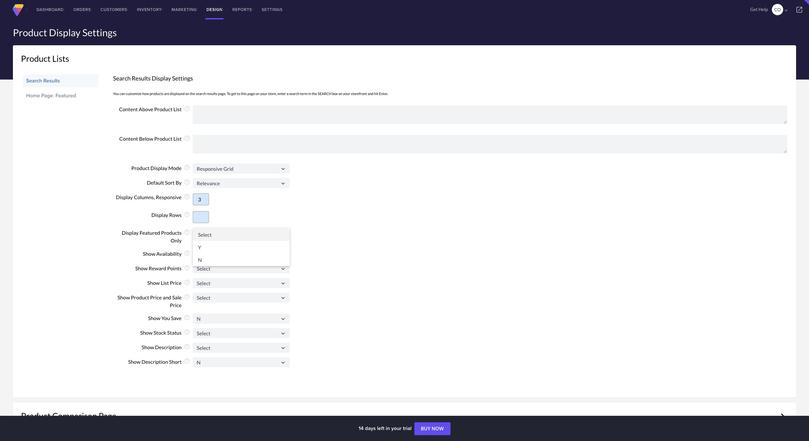 Task type: vqa. For each thing, say whether or not it's contained in the screenshot.
the Logo within the Invoice Logo help_outline
no



Task type: describe. For each thing, give the bounding box(es) containing it.
you can customize how products are displayed on the search results page. to get to this page on your store, enter a search term in the search box on your storefront and hit enter.
[[113, 91, 389, 96]]

2 horizontal spatial your
[[392, 425, 402, 432]]

search for search results
[[26, 77, 42, 84]]

get
[[232, 91, 237, 96]]

hit
[[375, 91, 379, 96]]

stock
[[154, 330, 166, 336]]

show availability help_outline
[[143, 250, 190, 257]]

2 search from the left
[[290, 91, 300, 96]]

show reward points help_outline
[[135, 264, 190, 271]]

help_outline inside show list price help_outline
[[184, 279, 190, 285]]

1 on from the left
[[185, 91, 189, 96]]

default
[[147, 180, 164, 186]]

help_outline inside the show availability help_outline
[[184, 250, 190, 256]]

help_outline inside display featured products only help_outline
[[184, 229, 190, 235]]

short
[[169, 359, 182, 365]]

content below product list help_outline
[[119, 135, 190, 142]]

page
[[99, 411, 117, 421]]

are
[[164, 91, 169, 96]]

show for show availability help_outline
[[143, 250, 155, 257]]

14 days left in your trial
[[359, 425, 413, 432]]

2 the from the left
[[312, 91, 317, 96]]

2 on from the left
[[256, 91, 260, 96]]

content above product list help_outline
[[119, 105, 190, 112]]

help_outline inside display columns, responsive help_outline
[[184, 193, 190, 200]]

page.
[[218, 91, 226, 96]]

0 vertical spatial and
[[368, 91, 374, 96]]

left
[[378, 425, 385, 432]]

term
[[300, 91, 308, 96]]

search results link
[[26, 75, 95, 86]]

product display settings
[[13, 27, 117, 38]]

description for help_outline
[[155, 344, 182, 350]]

box
[[333, 91, 338, 96]]

to
[[227, 91, 231, 96]]

buy now
[[421, 426, 444, 431]]

display columns, responsive help_outline
[[116, 193, 190, 200]]

columns,
[[134, 194, 155, 200]]

reward
[[149, 265, 166, 271]]

1 horizontal spatial settings
[[172, 75, 193, 82]]

rows
[[169, 212, 182, 218]]

buy now link
[[415, 422, 451, 435]]

home page: featured link
[[26, 90, 95, 101]]

description for short
[[142, 359, 168, 365]]

reports
[[233, 6, 252, 13]]

home page: featured
[[26, 92, 76, 99]]

show product price and sale price help_outline
[[118, 293, 190, 308]]

 for display featured products only help_outline
[[280, 230, 287, 237]]

product comparison page
[[21, 411, 117, 421]]

displayed
[[170, 91, 185, 96]]

and inside show product price and sale price help_outline
[[163, 294, 171, 300]]

product display mode help_outline
[[131, 164, 190, 171]]

availability
[[156, 250, 182, 257]]

 for product display mode help_outline
[[280, 166, 287, 172]]

results for search results display settings
[[132, 75, 151, 82]]

0 horizontal spatial you
[[113, 91, 119, 96]]

 for default sort by help_outline
[[280, 180, 287, 187]]

 for show description short help_outline
[[280, 359, 287, 366]]

n
[[198, 257, 202, 263]]

inventory
[[137, 6, 162, 13]]

search results display settings
[[113, 75, 193, 82]]

you inside show you save help_outline
[[162, 315, 170, 321]]

help_outline inside show you save help_outline
[[184, 314, 190, 321]]

select
[[198, 231, 212, 238]]

products
[[161, 230, 182, 236]]

co 
[[775, 7, 790, 13]]

to
[[237, 91, 241, 96]]

page:
[[41, 92, 54, 99]]

 for show list price help_outline
[[280, 280, 287, 287]]

enter.
[[379, 91, 389, 96]]

show for show product price and sale price help_outline
[[118, 294, 130, 300]]

a
[[287, 91, 289, 96]]

now
[[432, 426, 444, 431]]

dashboard link
[[32, 0, 69, 19]]

show for show stock status help_outline
[[140, 330, 153, 336]]

co
[[775, 7, 782, 12]]

0 horizontal spatial your
[[260, 91, 268, 96]]

buy
[[421, 426, 431, 431]]

 for show stock status help_outline
[[280, 330, 287, 337]]

products
[[150, 91, 164, 96]]

below
[[139, 136, 153, 142]]

sort
[[165, 180, 175, 186]]

price for help_outline
[[170, 280, 182, 286]]

search results
[[26, 77, 60, 84]]

get help
[[751, 6, 769, 12]]

results
[[207, 91, 218, 96]]

 for show description help_outline
[[280, 345, 287, 351]]

responsive
[[156, 194, 182, 200]]

default sort by help_outline
[[147, 179, 190, 186]]

list inside show list price help_outline
[[161, 280, 169, 286]]

status
[[167, 330, 182, 336]]

show for show reward points help_outline
[[135, 265, 148, 271]]

dashboard
[[37, 6, 64, 13]]

results for search results
[[43, 77, 60, 84]]

comparison
[[52, 411, 97, 421]]

enter
[[278, 91, 286, 96]]



Task type: locate. For each thing, give the bounding box(es) containing it.
price for and
[[150, 294, 162, 300]]

save
[[171, 315, 182, 321]]

6  from the top
[[280, 295, 287, 301]]

0 vertical spatial you
[[113, 91, 119, 96]]

description inside show description short help_outline
[[142, 359, 168, 365]]

1 horizontal spatial results
[[132, 75, 151, 82]]

1 horizontal spatial you
[[162, 315, 170, 321]]

help
[[759, 6, 769, 12]]

0 vertical spatial content
[[119, 106, 138, 112]]


[[796, 6, 804, 14]]

14
[[359, 425, 364, 432]]

search up home
[[26, 77, 42, 84]]

settings
[[262, 6, 283, 13], [82, 27, 117, 38], [172, 75, 193, 82]]

show for show list price help_outline
[[147, 280, 160, 286]]

1 horizontal spatial featured
[[140, 230, 160, 236]]

on right displayed
[[185, 91, 189, 96]]

 for show you save help_outline
[[280, 315, 287, 322]]

0 horizontal spatial search
[[196, 91, 206, 96]]

search up can at the top left
[[113, 75, 131, 82]]

display inside display columns, responsive help_outline
[[116, 194, 133, 200]]

show inside show description short help_outline
[[128, 359, 141, 365]]

0 horizontal spatial in
[[309, 91, 312, 96]]

help_outline inside show product price and sale price help_outline
[[184, 293, 190, 300]]

featured down search results link
[[56, 92, 76, 99]]

0 vertical spatial in
[[309, 91, 312, 96]]

how
[[142, 91, 149, 96]]

list for content above product list help_outline
[[174, 106, 182, 112]]

2 horizontal spatial settings
[[262, 6, 283, 13]]

help_outline
[[184, 105, 190, 112], [184, 135, 190, 141], [184, 164, 190, 171], [184, 179, 190, 185], [184, 193, 190, 200], [184, 211, 190, 218], [184, 229, 190, 235], [184, 250, 190, 256], [184, 264, 190, 271], [184, 279, 190, 285], [184, 293, 190, 300], [184, 314, 190, 321], [184, 329, 190, 335], [184, 343, 190, 350], [184, 358, 190, 364]]

show description help_outline
[[142, 343, 190, 350]]

1 vertical spatial featured
[[140, 230, 160, 236]]

and left sale
[[163, 294, 171, 300]]

content inside content above product list help_outline
[[119, 106, 138, 112]]

price down show list price help_outline in the left of the page
[[150, 294, 162, 300]]

days
[[365, 425, 376, 432]]

help_outline inside default sort by help_outline
[[184, 179, 190, 185]]

your left store,
[[260, 91, 268, 96]]

settings down customers at top left
[[82, 27, 117, 38]]

search right a
[[290, 91, 300, 96]]

and
[[368, 91, 374, 96], [163, 294, 171, 300]]

show for show description help_outline
[[142, 344, 154, 350]]

9  from the top
[[280, 345, 287, 351]]

on right box on the left top
[[339, 91, 343, 96]]

help_outline inside content below product list help_outline
[[184, 135, 190, 141]]

0 horizontal spatial on
[[185, 91, 189, 96]]

points
[[167, 265, 182, 271]]

6 help_outline from the top
[[184, 211, 190, 218]]

product
[[13, 27, 47, 38], [21, 53, 51, 64], [154, 106, 173, 112], [154, 136, 173, 142], [131, 165, 150, 171], [131, 294, 149, 300], [21, 411, 51, 421]]

featured left products
[[140, 230, 160, 236]]

price inside show list price help_outline
[[170, 280, 182, 286]]

trial
[[403, 425, 412, 432]]

mode
[[169, 165, 182, 171]]

show list price help_outline
[[147, 279, 190, 286]]

0 horizontal spatial settings
[[82, 27, 117, 38]]

list for content below product list help_outline
[[174, 136, 182, 142]]

1  from the top
[[280, 166, 287, 172]]

in right term
[[309, 91, 312, 96]]

storefront
[[351, 91, 367, 96]]

you left the 'save' on the bottom left
[[162, 315, 170, 321]]

3  from the top
[[280, 230, 287, 237]]

in
[[309, 91, 312, 96], [386, 425, 390, 432]]

help_outline inside content above product list help_outline
[[184, 105, 190, 112]]

list inside content above product list help_outline
[[174, 106, 182, 112]]

0 horizontal spatial search
[[26, 77, 42, 84]]

show stock status help_outline
[[140, 329, 190, 336]]

description down show description help_outline
[[142, 359, 168, 365]]

show inside the show availability help_outline
[[143, 250, 155, 257]]

y
[[198, 244, 201, 250]]

15 help_outline from the top
[[184, 358, 190, 364]]

can
[[120, 91, 125, 96]]

the
[[190, 91, 195, 96], [312, 91, 317, 96]]

5  from the top
[[280, 280, 287, 287]]

4  from the top
[[280, 266, 287, 272]]

1 vertical spatial list
[[174, 136, 182, 142]]

show inside "show reward points help_outline"
[[135, 265, 148, 271]]

product lists
[[21, 53, 69, 64]]

1 horizontal spatial search
[[113, 75, 131, 82]]

None text field
[[193, 135, 788, 154], [193, 193, 209, 205], [193, 264, 290, 274], [193, 278, 290, 288], [193, 343, 290, 353], [193, 135, 788, 154], [193, 193, 209, 205], [193, 264, 290, 274], [193, 278, 290, 288], [193, 343, 290, 353]]

list inside content below product list help_outline
[[174, 136, 182, 142]]

4 help_outline from the top
[[184, 179, 190, 185]]

None text field
[[193, 105, 788, 124], [193, 164, 290, 174], [193, 178, 290, 188], [193, 211, 209, 223], [193, 293, 290, 303], [193, 314, 290, 324], [193, 328, 290, 338], [193, 357, 290, 367], [193, 105, 788, 124], [193, 164, 290, 174], [193, 178, 290, 188], [193, 211, 209, 223], [193, 293, 290, 303], [193, 314, 290, 324], [193, 328, 290, 338], [193, 357, 290, 367]]

9 help_outline from the top
[[184, 264, 190, 271]]

display inside display featured products only help_outline
[[122, 230, 139, 236]]

list down "show reward points help_outline"
[[161, 280, 169, 286]]

content inside content below product list help_outline
[[119, 136, 138, 142]]


[[280, 166, 287, 172], [280, 180, 287, 187], [280, 230, 287, 237], [280, 266, 287, 272], [280, 280, 287, 287], [280, 295, 287, 301], [280, 315, 287, 322], [280, 330, 287, 337], [280, 345, 287, 351], [280, 359, 287, 366]]

2  from the top
[[280, 180, 287, 187]]

1 horizontal spatial in
[[386, 425, 390, 432]]

1 vertical spatial settings
[[82, 27, 117, 38]]

help_outline inside show description help_outline
[[184, 343, 190, 350]]

display inside product display mode help_outline
[[151, 165, 168, 171]]

store,
[[268, 91, 277, 96]]

list
[[174, 106, 182, 112], [174, 136, 182, 142], [161, 280, 169, 286]]

5 help_outline from the top
[[184, 193, 190, 200]]

1 horizontal spatial the
[[312, 91, 317, 96]]

help_outline inside show description short help_outline
[[184, 358, 190, 364]]

search for search results display settings
[[113, 75, 131, 82]]

on right page
[[256, 91, 260, 96]]

1 vertical spatial content
[[119, 136, 138, 142]]

2 vertical spatial list
[[161, 280, 169, 286]]

show inside show stock status help_outline
[[140, 330, 153, 336]]

the right displayed
[[190, 91, 195, 96]]

0 horizontal spatial results
[[43, 77, 60, 84]]

show you save help_outline
[[148, 314, 190, 321]]

lists
[[52, 53, 69, 64]]

2 vertical spatial settings
[[172, 75, 193, 82]]

customize
[[126, 91, 142, 96]]

show description short help_outline
[[128, 358, 190, 365]]

8 help_outline from the top
[[184, 250, 190, 256]]

featured
[[56, 92, 76, 99], [140, 230, 160, 236]]

search
[[318, 91, 332, 96]]

 for show product price and sale price help_outline
[[280, 295, 287, 301]]

results up how at left
[[132, 75, 151, 82]]

the left search
[[312, 91, 317, 96]]

page
[[248, 91, 255, 96]]

3 help_outline from the top
[[184, 164, 190, 171]]

0 vertical spatial settings
[[262, 6, 283, 13]]

search
[[196, 91, 206, 96], [290, 91, 300, 96]]

7 help_outline from the top
[[184, 229, 190, 235]]

you left can at the top left
[[113, 91, 119, 96]]

above
[[139, 106, 153, 112]]

only
[[171, 237, 182, 244]]

help_outline inside display rows help_outline
[[184, 211, 190, 218]]

description inside show description help_outline
[[155, 344, 182, 350]]

0 vertical spatial description
[[155, 344, 182, 350]]

10 help_outline from the top
[[184, 279, 190, 285]]

customers
[[101, 6, 127, 13]]

1 search from the left
[[196, 91, 206, 96]]

featured inside display featured products only help_outline
[[140, 230, 160, 236]]

content
[[119, 106, 138, 112], [119, 136, 138, 142]]

product inside product display mode help_outline
[[131, 165, 150, 171]]

display rows help_outline
[[152, 211, 190, 218]]

you
[[113, 91, 119, 96], [162, 315, 170, 321]]

description down show stock status help_outline
[[155, 344, 182, 350]]

content down customize on the top left
[[119, 106, 138, 112]]

display inside display rows help_outline
[[152, 212, 168, 218]]

13 help_outline from the top
[[184, 329, 190, 335]]

11 help_outline from the top
[[184, 293, 190, 300]]

in right left
[[386, 425, 390, 432]]

7  from the top
[[280, 315, 287, 322]]

get
[[751, 6, 759, 12]]

10  from the top
[[280, 359, 287, 366]]

your left trial
[[392, 425, 402, 432]]

8  from the top
[[280, 330, 287, 337]]

show inside show description help_outline
[[142, 344, 154, 350]]

help_outline inside show stock status help_outline
[[184, 329, 190, 335]]

your
[[260, 91, 268, 96], [344, 91, 351, 96], [392, 425, 402, 432]]

description
[[155, 344, 182, 350], [142, 359, 168, 365]]

0 vertical spatial price
[[170, 280, 182, 286]]

expand_more
[[778, 411, 789, 422]]

display featured products only help_outline
[[122, 229, 190, 244]]

1 help_outline from the top
[[184, 105, 190, 112]]

0 horizontal spatial and
[[163, 294, 171, 300]]

product inside content above product list help_outline
[[154, 106, 173, 112]]

help_outline inside "show reward points help_outline"
[[184, 264, 190, 271]]

settings up displayed
[[172, 75, 193, 82]]

price up sale
[[170, 280, 182, 286]]

search inside search results link
[[26, 77, 42, 84]]

price down sale
[[170, 302, 182, 308]]

 link
[[791, 0, 810, 19]]

content for content below product list help_outline
[[119, 136, 138, 142]]

1 horizontal spatial search
[[290, 91, 300, 96]]

content left below
[[119, 136, 138, 142]]

1 vertical spatial and
[[163, 294, 171, 300]]

0 horizontal spatial the
[[190, 91, 195, 96]]

list up mode
[[174, 136, 182, 142]]

1 vertical spatial price
[[150, 294, 162, 300]]

search left results
[[196, 91, 206, 96]]

help_outline inside product display mode help_outline
[[184, 164, 190, 171]]

product inside show product price and sale price help_outline
[[131, 294, 149, 300]]

1 vertical spatial description
[[142, 359, 168, 365]]

12 help_outline from the top
[[184, 314, 190, 321]]

show inside show you save help_outline
[[148, 315, 161, 321]]

show for show you save help_outline
[[148, 315, 161, 321]]

1 horizontal spatial and
[[368, 91, 374, 96]]

show
[[143, 250, 155, 257], [135, 265, 148, 271], [147, 280, 160, 286], [118, 294, 130, 300], [148, 315, 161, 321], [140, 330, 153, 336], [142, 344, 154, 350], [128, 359, 141, 365]]

1 vertical spatial you
[[162, 315, 170, 321]]

display
[[49, 27, 81, 38], [152, 75, 171, 82], [151, 165, 168, 171], [116, 194, 133, 200], [152, 212, 168, 218], [122, 230, 139, 236]]

on
[[185, 91, 189, 96], [256, 91, 260, 96], [339, 91, 343, 96]]

0 vertical spatial featured
[[56, 92, 76, 99]]

1 horizontal spatial on
[[256, 91, 260, 96]]

design
[[207, 6, 223, 13]]

2 vertical spatial price
[[170, 302, 182, 308]]

3 on from the left
[[339, 91, 343, 96]]

 for show reward points help_outline
[[280, 266, 287, 272]]

settings right reports
[[262, 6, 283, 13]]

and left hit
[[368, 91, 374, 96]]

search
[[113, 75, 131, 82], [26, 77, 42, 84]]

product inside content below product list help_outline
[[154, 136, 173, 142]]

sale
[[172, 294, 182, 300]]

by
[[176, 180, 182, 186]]

marketing
[[172, 6, 197, 13]]

results up "home page: featured" on the left top of the page
[[43, 77, 60, 84]]

show inside show product price and sale price help_outline
[[118, 294, 130, 300]]

2 help_outline from the top
[[184, 135, 190, 141]]


[[784, 8, 790, 13]]

list down displayed
[[174, 106, 182, 112]]

this
[[241, 91, 247, 96]]

1 horizontal spatial your
[[344, 91, 351, 96]]

orders
[[73, 6, 91, 13]]

1 the from the left
[[190, 91, 195, 96]]

your right box on the left top
[[344, 91, 351, 96]]

content for content above product list help_outline
[[119, 106, 138, 112]]

2 horizontal spatial on
[[339, 91, 343, 96]]

1 vertical spatial in
[[386, 425, 390, 432]]

home
[[26, 92, 40, 99]]

0 vertical spatial list
[[174, 106, 182, 112]]

show for show description short help_outline
[[128, 359, 141, 365]]

14 help_outline from the top
[[184, 343, 190, 350]]

0 horizontal spatial featured
[[56, 92, 76, 99]]

show inside show list price help_outline
[[147, 280, 160, 286]]



